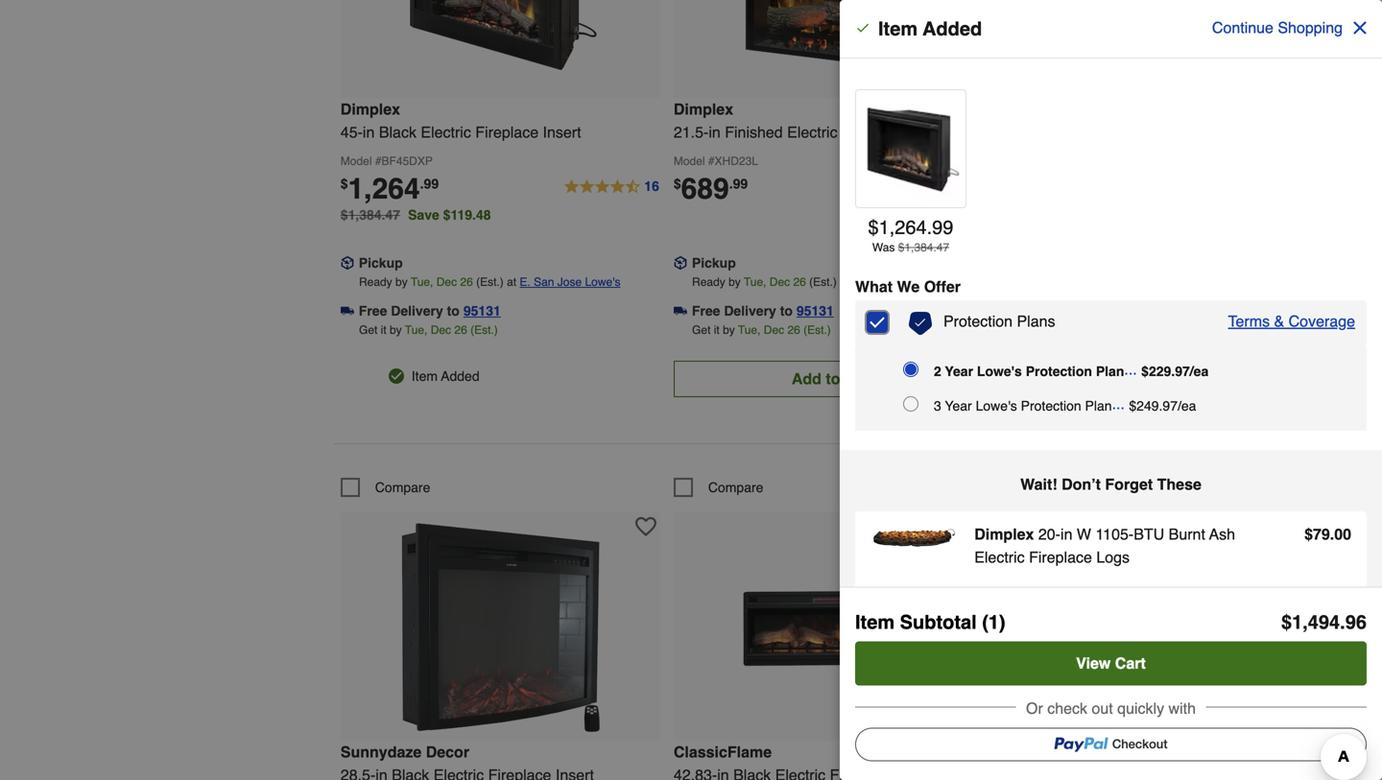 Task type: locate. For each thing, give the bounding box(es) containing it.
compare for 1000631507 element
[[708, 480, 763, 495]]

2 95131 button from the left
[[797, 301, 834, 320]]

dimplex inside dimplex 21.5-in finished electric fireplace insert
[[674, 100, 733, 118]]

plan inside 2 year lowe's protection plan ... $ 229 . 97 /ea
[[1096, 364, 1124, 379]]

cart left '2' on the right top of page
[[845, 370, 875, 388]]

0 horizontal spatial add to cart button
[[674, 361, 993, 397]]

1 vertical spatial 1,264
[[879, 216, 927, 239]]

0 vertical spatial ... button
[[1124, 358, 1141, 381]]

/ea right 229
[[1190, 364, 1209, 379]]

model down "21.5-"
[[674, 154, 705, 168]]

ready by tue, dec 26 (est.) at e. san jose lowe's down was
[[692, 275, 954, 289]]

insert inside dimplex 45-in black electric fireplace insert
[[543, 123, 581, 141]]

heart outline image
[[968, 516, 989, 537]]

1 ready from the left
[[359, 275, 392, 289]]

# for finished
[[708, 154, 715, 168]]

0 vertical spatial plan
[[1096, 364, 1124, 379]]

3 get from the left
[[1025, 323, 1044, 337]]

1 horizontal spatial add to cart button
[[1007, 361, 1326, 397]]

1 horizontal spatial add
[[1125, 370, 1155, 388]]

3
[[934, 398, 941, 414]]

2 e. san jose lowe's button from the left
[[853, 272, 954, 292]]

year for 2 year lowe's protection plan ... $ 229 . 97 /ea
[[945, 364, 973, 379]]

1 horizontal spatial item added
[[878, 18, 982, 40]]

plans
[[1017, 312, 1055, 330]]

0 horizontal spatial truck filled image
[[341, 304, 354, 318]]

1 truck filled image from the left
[[341, 304, 354, 318]]

.99 inside "$ 689 .99"
[[729, 176, 748, 191]]

0 vertical spatial item added
[[878, 18, 982, 40]]

year right '2' on the right top of page
[[945, 364, 973, 379]]

1 model from the left
[[341, 154, 372, 168]]

plan
[[1096, 364, 1124, 379], [1085, 398, 1112, 414]]

1 vertical spatial ... button
[[1112, 393, 1129, 416]]

free
[[359, 303, 387, 319], [692, 303, 720, 319], [1025, 303, 1053, 319]]

ready down "actual price $689.99" element
[[692, 275, 725, 289]]

2 horizontal spatial electric
[[974, 549, 1025, 566]]

$119.48
[[443, 207, 491, 223]]

san for 2nd pickup icon from the right
[[534, 275, 554, 289]]

delivery
[[391, 303, 443, 319], [724, 303, 776, 319], [1057, 303, 1109, 319]]

$ left 96
[[1281, 611, 1292, 633]]

2 .99 from the left
[[729, 176, 748, 191]]

electric inside dimplex 45-in black electric fireplace insert
[[421, 123, 471, 141]]

1 horizontal spatial get it by tue, dec 26 (est.)
[[692, 323, 831, 337]]

0 horizontal spatial san
[[534, 275, 554, 289]]

1 ready by tue, dec 26 (est.) at e. san jose lowe's from the left
[[359, 275, 620, 289]]

0 horizontal spatial e. san jose lowe's button
[[520, 272, 620, 292]]

... button left 249
[[1112, 393, 1129, 416]]

lowe's
[[585, 275, 620, 289], [918, 275, 954, 289], [977, 364, 1022, 379], [976, 398, 1017, 414]]

1 horizontal spatial 1,264
[[879, 216, 927, 239]]

compare inside 1000631507 element
[[708, 480, 763, 495]]

electric inside dimplex 21.5-in finished electric fireplace insert
[[787, 123, 838, 141]]

2 free from the left
[[692, 303, 720, 319]]

ready for first pickup icon from right
[[692, 275, 725, 289]]

2 free delivery to 95131 from the left
[[692, 303, 834, 319]]

actual price $1,264.99 element
[[341, 172, 439, 205]]

2 delivery from the left
[[724, 303, 776, 319]]

... for 2 year lowe's protection plan ... $ 229 . 97 /ea
[[1124, 360, 1137, 378]]

plan down 2 year lowe's protection plan ... $ 229 . 97 /ea
[[1085, 398, 1112, 414]]

at for 95131 button corresponding to truck filled image associated with first pickup icon from right
[[840, 275, 850, 289]]

insert
[[543, 123, 581, 141], [909, 123, 948, 141]]

1 year from the top
[[945, 364, 973, 379]]

heart outline image
[[635, 516, 656, 537], [1301, 516, 1323, 537]]

$ down 2 year lowe's protection plan ... $ 229 . 97 /ea
[[1129, 398, 1137, 414]]

95131 button for 2nd pickup icon from the right truck filled image
[[463, 301, 501, 320]]

actual price $689.99 element
[[674, 172, 748, 205]]

dimplex
[[341, 100, 400, 118], [674, 100, 733, 118], [974, 526, 1034, 543], [1007, 743, 1067, 761]]

... left 249
[[1112, 395, 1125, 413]]

$ 1,264 . 99 was $ 1,384 . 47
[[868, 216, 954, 254]]

$1,384.47
[[341, 207, 400, 223]]

ready for 2nd pickup icon from the right
[[359, 275, 392, 289]]

electric for finished
[[787, 123, 838, 141]]

# up "$ 689 .99" at top
[[708, 154, 715, 168]]

1 add from the left
[[792, 370, 822, 388]]

2 pickup from the left
[[692, 255, 736, 271]]

1 add to cart from the left
[[792, 370, 875, 388]]

2 year from the top
[[945, 398, 972, 414]]

0 horizontal spatial add to cart
[[792, 370, 875, 388]]

1 horizontal spatial delivery
[[724, 303, 776, 319]]

26
[[460, 275, 473, 289], [793, 275, 806, 289], [454, 323, 467, 337], [787, 323, 800, 337]]

1 compare from the left
[[375, 480, 430, 495]]

1 horizontal spatial add to cart
[[1125, 370, 1208, 388]]

2 horizontal spatial in
[[1061, 526, 1073, 543]]

product image left heart outline icon
[[871, 523, 959, 554]]

1 95131 from the left
[[463, 303, 501, 319]]

at for 95131 button related to 2nd pickup icon from the right truck filled image
[[507, 275, 516, 289]]

1 e. from the left
[[520, 275, 531, 289]]

96
[[1345, 611, 1367, 633]]

model down 45- on the top left of page
[[341, 154, 372, 168]]

wait!
[[1020, 476, 1057, 493]]

2 truck filled image from the left
[[674, 304, 687, 318]]

1 get it by tue, dec 26 (est.) from the left
[[359, 323, 498, 337]]

protection plans
[[944, 312, 1055, 330]]

$ 1,494 . 96
[[1281, 611, 1367, 633]]

pickup image down the 689
[[674, 256, 687, 270]]

get
[[359, 323, 378, 337], [692, 323, 711, 337], [1025, 323, 1044, 337]]

protection for 2 year lowe's protection plan ... $ 229 . 97 /ea
[[1026, 364, 1092, 379]]

protection down offer
[[944, 312, 1013, 330]]

item subtotal (1)
[[855, 611, 1006, 633]]

pickup down "$1,384.47"
[[359, 255, 403, 271]]

get for truck filled image associated with first pickup icon from right
[[692, 323, 711, 337]]

year inside 2 year lowe's protection plan ... $ 229 . 97 /ea
[[945, 364, 973, 379]]

... button for 2 year lowe's protection plan ... $ 229 . 97 /ea
[[1124, 358, 1141, 381]]

1 horizontal spatial compare
[[708, 480, 763, 495]]

terms & coverage
[[1228, 312, 1355, 330]]

2 # from the left
[[708, 154, 715, 168]]

2 horizontal spatial fireplace
[[1029, 549, 1092, 566]]

0 horizontal spatial 4.5 stars image
[[563, 176, 660, 199]]

dimplex inside dimplex 45-in black electric fireplace insert
[[341, 100, 400, 118]]

0 horizontal spatial pickup image
[[341, 256, 354, 270]]

fireplace inside 20-in w 1105-btu burnt ash electric fireplace logs
[[1029, 549, 1092, 566]]

2 horizontal spatial it
[[1047, 323, 1053, 337]]

cart
[[845, 370, 875, 388], [1178, 370, 1208, 388], [1115, 655, 1146, 672]]

get it by tue, dec 26 (est.) for 95131 button related to 2nd pickup icon from the right truck filled image
[[359, 323, 498, 337]]

quickly
[[1117, 700, 1164, 717]]

0 horizontal spatial in
[[363, 123, 375, 141]]

ready by tue, dec 26 (est.) at e. san jose lowe's
[[359, 275, 620, 289], [692, 275, 954, 289]]

# for black
[[375, 154, 382, 168]]

(1)
[[982, 611, 1006, 633]]

1 .99 from the left
[[420, 176, 439, 191]]

95131 button
[[463, 301, 501, 320], [797, 301, 834, 320]]

item added
[[878, 18, 982, 40], [412, 368, 480, 384]]

it
[[381, 323, 386, 337], [714, 323, 720, 337], [1047, 323, 1053, 337]]

1 horizontal spatial fireplace
[[842, 123, 905, 141]]

model
[[341, 154, 372, 168], [674, 154, 705, 168]]

item left "subtotal"
[[855, 611, 895, 633]]

in left w
[[1061, 526, 1073, 543]]

/ea inside 2 year lowe's protection plan ... $ 229 . 97 /ea
[[1190, 364, 1209, 379]]

95131
[[463, 303, 501, 319], [797, 303, 834, 319]]

lowe's down protection plans
[[977, 364, 1022, 379]]

.
[[927, 216, 932, 239], [933, 241, 937, 254], [1171, 364, 1175, 379], [1159, 398, 1163, 414], [1340, 611, 1345, 633]]

electric right finished
[[787, 123, 838, 141]]

plan inside '3 year lowe's protection plan ... $ 249 . 97 /ea'
[[1085, 398, 1112, 414]]

w
[[1077, 526, 1091, 543]]

689
[[681, 172, 729, 205]]

or
[[1026, 700, 1043, 717]]

4.5 stars image up 99
[[896, 176, 993, 199]]

protection up '3 year lowe's protection plan ... $ 249 . 97 /ea'
[[1026, 364, 1092, 379]]

electric right the black
[[421, 123, 471, 141]]

forget
[[1105, 476, 1153, 493]]

2 model from the left
[[674, 154, 705, 168]]

0 horizontal spatial delivery
[[391, 303, 443, 319]]

1 horizontal spatial ready by tue, dec 26 (est.) at e. san jose lowe's
[[692, 275, 954, 289]]

1 horizontal spatial insert
[[909, 123, 948, 141]]

in left the black
[[363, 123, 375, 141]]

insert for 45-in black electric fireplace insert
[[543, 123, 581, 141]]

1 free delivery to 95131 from the left
[[359, 303, 501, 319]]

1 horizontal spatial at
[[840, 275, 850, 289]]

.99 inside $ 1,264 .99
[[420, 176, 439, 191]]

.99 for 1,264
[[420, 176, 439, 191]]

dimplex up "21.5-"
[[674, 100, 733, 118]]

20-
[[1038, 526, 1061, 543]]

item right "yes" icon
[[412, 368, 438, 384]]

1 vertical spatial /ea
[[1178, 398, 1196, 414]]

2 get it by tue, dec 26 (est.) from the left
[[692, 323, 831, 337]]

1 vertical spatial protection
[[1026, 364, 1092, 379]]

product image
[[860, 98, 964, 202], [871, 523, 959, 554]]

0 vertical spatial ...
[[1124, 360, 1137, 378]]

$ inside '3 year lowe's protection plan ... $ 249 . 97 /ea'
[[1129, 398, 1137, 414]]

added right "yes" icon
[[441, 368, 480, 384]]

2 horizontal spatial get
[[1025, 323, 1044, 337]]

1 it from the left
[[381, 323, 386, 337]]

1 horizontal spatial .99
[[729, 176, 748, 191]]

... for 3 year lowe's protection plan ... $ 249 . 97 /ea
[[1112, 395, 1125, 413]]

... inside 2 year lowe's protection plan ... $ 229 . 97 /ea
[[1124, 360, 1137, 378]]

btu
[[1134, 526, 1164, 543]]

pickup
[[359, 255, 403, 271], [692, 255, 736, 271]]

electric
[[421, 123, 471, 141], [787, 123, 838, 141], [974, 549, 1025, 566]]

0 horizontal spatial pickup
[[359, 255, 403, 271]]

dimplex left 20-
[[974, 526, 1034, 543]]

pickup image down "$1,384.47"
[[341, 256, 354, 270]]

1 # from the left
[[375, 154, 382, 168]]

1 horizontal spatial pickup image
[[674, 256, 687, 270]]

1 horizontal spatial added
[[923, 18, 982, 40]]

1 horizontal spatial it
[[714, 323, 720, 337]]

2 ready by tue, dec 26 (est.) at e. san jose lowe's from the left
[[692, 275, 954, 289]]

.99 down bf45dxp
[[420, 176, 439, 191]]

2 add to cart from the left
[[1125, 370, 1208, 388]]

electric down heart outline icon
[[974, 549, 1025, 566]]

in for 21.5-
[[709, 123, 721, 141]]

view cart
[[1076, 655, 1146, 672]]

4.5 stars image for 1,264
[[563, 176, 660, 199]]

these
[[1157, 476, 1202, 493]]

2 vertical spatial protection
[[1021, 398, 1081, 414]]

1000631507 element
[[674, 478, 763, 497]]

1 horizontal spatial model
[[674, 154, 705, 168]]

dec
[[436, 275, 457, 289], [770, 275, 790, 289], [431, 323, 451, 337], [764, 323, 784, 337]]

jose
[[557, 275, 582, 289], [891, 275, 915, 289]]

0 horizontal spatial electric
[[421, 123, 471, 141]]

get for 2nd pickup icon from the right truck filled image
[[359, 323, 378, 337]]

1 vertical spatial 97
[[1163, 398, 1178, 414]]

1 horizontal spatial 95131
[[797, 303, 834, 319]]

view cart button
[[855, 642, 1367, 686]]

add to cart
[[792, 370, 875, 388], [1125, 370, 1208, 388]]

item added right checkmark icon
[[878, 18, 982, 40]]

1 horizontal spatial pickup
[[692, 255, 736, 271]]

pickup image
[[341, 256, 354, 270], [674, 256, 687, 270]]

1001463086 element
[[1007, 478, 1097, 497]]

1 horizontal spatial e. san jose lowe's button
[[853, 272, 954, 292]]

truck filled image
[[341, 304, 354, 318], [674, 304, 687, 318]]

e. for first pickup icon from right
[[853, 275, 864, 289]]

0 horizontal spatial get it by tue, dec 26 (est.)
[[359, 323, 498, 337]]

$ up "$1,384.47"
[[341, 176, 348, 191]]

protection for 3 year lowe's protection plan ... $ 249 . 97 /ea
[[1021, 398, 1081, 414]]

/ea right 249
[[1178, 398, 1196, 414]]

1 free from the left
[[359, 303, 387, 319]]

0 horizontal spatial #
[[375, 154, 382, 168]]

1 horizontal spatial jose
[[891, 275, 915, 289]]

protection inside 2 year lowe's protection plan ... $ 229 . 97 /ea
[[1026, 364, 1092, 379]]

free delivery to 95131
[[359, 303, 501, 319], [692, 303, 834, 319]]

0 horizontal spatial 95131 button
[[463, 301, 501, 320]]

view
[[1076, 655, 1111, 672]]

1 vertical spatial item
[[412, 368, 438, 384]]

e.
[[520, 275, 531, 289], [853, 275, 864, 289]]

$
[[341, 176, 348, 191], [674, 176, 681, 191], [868, 216, 879, 239], [898, 241, 905, 254], [1141, 364, 1149, 379], [1129, 398, 1137, 414], [1304, 526, 1313, 543], [1281, 611, 1292, 633]]

0 horizontal spatial get
[[359, 323, 378, 337]]

1 insert from the left
[[543, 123, 581, 141]]

1 horizontal spatial in
[[709, 123, 721, 141]]

4.5 stars image left the 689
[[563, 176, 660, 199]]

item right checkmark icon
[[878, 18, 918, 40]]

3 year lowe's protection plan ... $ 249 . 97 /ea
[[934, 395, 1196, 414]]

1 vertical spatial added
[[441, 368, 480, 384]]

truck filled image for 2nd pickup icon from the right
[[341, 304, 354, 318]]

2 horizontal spatial delivery
[[1057, 303, 1109, 319]]

1 horizontal spatial free delivery to 95131
[[692, 303, 834, 319]]

in for 45-
[[363, 123, 375, 141]]

what
[[855, 278, 893, 296]]

1 horizontal spatial truck filled image
[[674, 304, 687, 318]]

san
[[534, 275, 554, 289], [867, 275, 887, 289]]

0 horizontal spatial cart
[[845, 370, 875, 388]]

1,264 inside $ 1,264 . 99 was $ 1,384 . 47
[[879, 216, 927, 239]]

1 95131 button from the left
[[463, 301, 501, 320]]

$ right 16
[[674, 176, 681, 191]]

2 at from the left
[[840, 275, 850, 289]]

1 horizontal spatial 4.5 stars image
[[896, 176, 993, 199]]

item added right "yes" icon
[[412, 368, 480, 384]]

2 ready from the left
[[692, 275, 725, 289]]

2 compare from the left
[[708, 480, 763, 495]]

1 pickup from the left
[[359, 255, 403, 271]]

2 4.5 stars image from the left
[[896, 176, 993, 199]]

free delivery to 95131 for 95131 button corresponding to truck filled image associated with first pickup icon from right
[[692, 303, 834, 319]]

san for first pickup icon from right
[[867, 275, 887, 289]]

2 e. from the left
[[853, 275, 864, 289]]

plan for 2 year lowe's protection plan ... $ 229 . 97 /ea
[[1096, 364, 1124, 379]]

4.5 stars image
[[563, 176, 660, 199], [896, 176, 993, 199]]

1,264 up the 1,384
[[879, 216, 927, 239]]

added
[[923, 18, 982, 40], [441, 368, 480, 384]]

2 jose from the left
[[891, 275, 915, 289]]

shopping
[[1278, 19, 1343, 36]]

1 vertical spatial plan
[[1085, 398, 1112, 414]]

97 for 3 year lowe's protection plan ... $ 249 . 97 /ea
[[1163, 398, 1178, 414]]

fireplace inside dimplex 21.5-in finished electric fireplace insert
[[842, 123, 905, 141]]

1 delivery from the left
[[391, 303, 443, 319]]

yes image
[[389, 368, 404, 384]]

terms
[[1228, 312, 1270, 330]]

free for 2nd pickup icon from the right truck filled image
[[359, 303, 387, 319]]

ready down "$1,384.47"
[[359, 275, 392, 289]]

0 horizontal spatial added
[[441, 368, 480, 384]]

2 horizontal spatial compare
[[1041, 480, 1097, 495]]

2 get from the left
[[692, 323, 711, 337]]

was
[[872, 241, 895, 254]]

get it by tue, dec 26 (est.)
[[359, 323, 498, 337], [692, 323, 831, 337]]

1 horizontal spatial get
[[692, 323, 711, 337]]

1 get from the left
[[359, 323, 378, 337]]

get it by tue, dec 26 (est.) for 95131 button corresponding to truck filled image associated with first pickup icon from right
[[692, 323, 831, 337]]

1 vertical spatial ...
[[1112, 395, 1125, 413]]

year inside '3 year lowe's protection plan ... $ 249 . 97 /ea'
[[945, 398, 972, 414]]

add to cart for second add to cart button from the right
[[792, 370, 875, 388]]

... left 229
[[1124, 360, 1137, 378]]

0 horizontal spatial e.
[[520, 275, 531, 289]]

in up model # xhd23l
[[709, 123, 721, 141]]

add for 2nd add to cart button from the left
[[1125, 370, 1155, 388]]

protection inside '3 year lowe's protection plan ... $ 249 . 97 /ea'
[[1021, 398, 1081, 414]]

lowe's right 3
[[976, 398, 1017, 414]]

1 san from the left
[[534, 275, 554, 289]]

/ea
[[1190, 364, 1209, 379], [1178, 398, 1196, 414]]

year right 3
[[945, 398, 972, 414]]

97 right 249
[[1163, 398, 1178, 414]]

insert inside dimplex 21.5-in finished electric fireplace insert
[[909, 123, 948, 141]]

1 horizontal spatial heart outline image
[[1301, 516, 1323, 537]]

97 right 229
[[1175, 364, 1190, 379]]

dimplex up 45- on the top left of page
[[341, 100, 400, 118]]

0 horizontal spatial item added
[[412, 368, 480, 384]]

1 horizontal spatial san
[[867, 275, 887, 289]]

pickup down "actual price $689.99" element
[[692, 255, 736, 271]]

1 horizontal spatial ready
[[692, 275, 725, 289]]

1 vertical spatial year
[[945, 398, 972, 414]]

0 vertical spatial /ea
[[1190, 364, 1209, 379]]

1,264 down model # bf45dxp
[[348, 172, 420, 205]]

in inside dimplex 45-in black electric fireplace insert
[[363, 123, 375, 141]]

97 inside 2 year lowe's protection plan ... $ 229 . 97 /ea
[[1175, 364, 1190, 379]]

0 vertical spatial 1,264
[[348, 172, 420, 205]]

95131 button for truck filled image associated with first pickup icon from right
[[797, 301, 834, 320]]

21.5-
[[674, 123, 709, 141]]

0 vertical spatial year
[[945, 364, 973, 379]]

cart for 2nd add to cart button from the left
[[1178, 370, 1208, 388]]

fireplace inside dimplex 45-in black electric fireplace insert
[[475, 123, 539, 141]]

2 95131 from the left
[[797, 303, 834, 319]]

0 horizontal spatial fireplace
[[475, 123, 539, 141]]

protection down 2 year lowe's protection plan ... $ 229 . 97 /ea
[[1021, 398, 1081, 414]]

$ up 249
[[1141, 364, 1149, 379]]

product image up 99
[[860, 98, 964, 202]]

year for 3 year lowe's protection plan ... $ 249 . 97 /ea
[[945, 398, 972, 414]]

e. san jose lowe's button for 95131 button corresponding to truck filled image associated with first pickup icon from right
[[853, 272, 954, 292]]

2 san from the left
[[867, 275, 887, 289]]

/ea inside '3 year lowe's protection plan ... $ 249 . 97 /ea'
[[1178, 398, 1196, 414]]

1 e. san jose lowe's button from the left
[[520, 272, 620, 292]]

0 horizontal spatial add
[[792, 370, 822, 388]]

1 4.5 stars image from the left
[[563, 176, 660, 199]]

continue shopping
[[1212, 19, 1343, 36]]

compare inside 5001135113 element
[[375, 480, 430, 495]]

. inside '3 year lowe's protection plan ... $ 249 . 97 /ea'
[[1159, 398, 1163, 414]]

at
[[507, 275, 516, 289], [840, 275, 850, 289]]

...
[[1124, 360, 1137, 378], [1112, 395, 1125, 413]]

0 horizontal spatial model
[[341, 154, 372, 168]]

to
[[447, 303, 460, 319], [780, 303, 793, 319], [1113, 303, 1126, 319], [826, 370, 840, 388], [1159, 370, 1173, 388]]

1 horizontal spatial free
[[692, 303, 720, 319]]

tue,
[[411, 275, 433, 289], [744, 275, 766, 289], [405, 323, 427, 337], [738, 323, 761, 337]]

1 at from the left
[[507, 275, 516, 289]]

2 year lowe's protection plan ... $ 229 . 97 /ea
[[934, 360, 1209, 379]]

0 horizontal spatial jose
[[557, 275, 582, 289]]

0 horizontal spatial free delivery to 95131
[[359, 303, 501, 319]]

2 add from the left
[[1125, 370, 1155, 388]]

3 compare from the left
[[1041, 480, 1097, 495]]

$ left .00
[[1304, 526, 1313, 543]]

0 horizontal spatial it
[[381, 323, 386, 337]]

1 horizontal spatial #
[[708, 154, 715, 168]]

1 vertical spatial product image
[[871, 523, 959, 554]]

was price $1,384.47 element
[[341, 202, 408, 223]]

0 horizontal spatial ready
[[359, 275, 392, 289]]

# up $ 1,264 .99
[[375, 154, 382, 168]]

0 horizontal spatial compare
[[375, 480, 430, 495]]

1 horizontal spatial electric
[[787, 123, 838, 141]]

0 horizontal spatial insert
[[543, 123, 581, 141]]

ready by tue, dec 26 (est.) at e. san jose lowe's down '$119.48'
[[359, 275, 620, 289]]

0 horizontal spatial free
[[359, 303, 387, 319]]

e. san jose lowe's button
[[520, 272, 620, 292], [853, 272, 954, 292]]

2 add to cart button from the left
[[1007, 361, 1326, 397]]

0 horizontal spatial at
[[507, 275, 516, 289]]

in inside dimplex 21.5-in finished electric fireplace insert
[[709, 123, 721, 141]]

free delivery to
[[1025, 303, 1126, 319]]

0 vertical spatial 97
[[1175, 364, 1190, 379]]

ready by tue, dec 26 (est.) at e. san jose lowe's for first pickup icon from right
[[692, 275, 954, 289]]

cart right "view"
[[1115, 655, 1146, 672]]

wait! don't forget these
[[1020, 476, 1202, 493]]

... inside '3 year lowe's protection plan ... $ 249 . 97 /ea'
[[1112, 395, 1125, 413]]

16
[[644, 178, 659, 194]]

cart right 229
[[1178, 370, 1208, 388]]

1 jose from the left
[[557, 275, 582, 289]]

97 for 2 year lowe's protection plan ... $ 229 . 97 /ea
[[1175, 364, 1190, 379]]

sunnydaze decor link
[[341, 743, 660, 780]]

97 inside '3 year lowe's protection plan ... $ 249 . 97 /ea'
[[1163, 398, 1178, 414]]

1 horizontal spatial e.
[[853, 275, 864, 289]]

... button left 229
[[1124, 358, 1141, 381]]

1 horizontal spatial 95131 button
[[797, 301, 834, 320]]

2 it from the left
[[714, 323, 720, 337]]

2 horizontal spatial free
[[1025, 303, 1053, 319]]

delivery for truck filled image associated with first pickup icon from right
[[724, 303, 776, 319]]

plan left 229
[[1096, 364, 1124, 379]]

2 insert from the left
[[909, 123, 948, 141]]

compare inside 1001463086 element
[[1041, 480, 1097, 495]]

4.5 stars image containing 16
[[563, 176, 660, 199]]

2 horizontal spatial cart
[[1178, 370, 1208, 388]]

added right checkmark icon
[[923, 18, 982, 40]]

0 horizontal spatial heart outline image
[[635, 516, 656, 537]]

classicflame link
[[674, 743, 993, 780]]

.99 down xhd23l
[[729, 176, 748, 191]]

add
[[792, 370, 822, 388], [1125, 370, 1155, 388]]

subtotal
[[900, 611, 977, 633]]



Task type: vqa. For each thing, say whether or not it's contained in the screenshot.
middle truck filled icon
yes



Task type: describe. For each thing, give the bounding box(es) containing it.
&
[[1274, 312, 1284, 330]]

/ea for 3 year lowe's protection plan ... $ 249 . 97 /ea
[[1178, 398, 1196, 414]]

continue
[[1212, 19, 1274, 36]]

logs
[[1096, 549, 1130, 566]]

we
[[897, 278, 920, 296]]

. inside 2 year lowe's protection plan ... $ 229 . 97 /ea
[[1171, 364, 1175, 379]]

compare for 1001463086 element
[[1041, 480, 1097, 495]]

protection plan filled image
[[909, 312, 932, 335]]

compare for 5001135113 element
[[375, 480, 430, 495]]

cart for second add to cart button from the right
[[845, 370, 875, 388]]

$ 1,264 .99
[[341, 172, 439, 205]]

model for 21.5-
[[674, 154, 705, 168]]

1 vertical spatial item added
[[412, 368, 480, 384]]

fireplace for 45-in black electric fireplace insert
[[475, 123, 539, 141]]

with
[[1169, 700, 1196, 717]]

1 add to cart button from the left
[[674, 361, 993, 397]]

lowe's inside '3 year lowe's protection plan ... $ 249 . 97 /ea'
[[976, 398, 1017, 414]]

don't
[[1062, 476, 1101, 493]]

$ 79 .00
[[1304, 526, 1351, 543]]

$1,384.47 save $119.48
[[341, 207, 491, 223]]

e. for 2nd pickup icon from the right
[[520, 275, 531, 289]]

burnt
[[1169, 526, 1205, 543]]

dimplex down or
[[1007, 743, 1067, 761]]

sunnydaze
[[341, 743, 422, 761]]

it for truck filled image associated with first pickup icon from right
[[714, 323, 720, 337]]

1,494
[[1292, 611, 1340, 633]]

check
[[1047, 700, 1088, 717]]

2
[[934, 364, 941, 379]]

1,264 for $ 1,264 . 99 was $ 1,384 . 47
[[879, 216, 927, 239]]

229
[[1149, 364, 1171, 379]]

95131 for 2nd pickup icon from the right truck filled image
[[463, 303, 501, 319]]

$ right was
[[898, 241, 905, 254]]

electric inside 20-in w 1105-btu burnt ash electric fireplace logs
[[974, 549, 1025, 566]]

ready by tue, dec 26 (est.) at e. san jose lowe's for 2nd pickup icon from the right
[[359, 275, 620, 289]]

decor
[[426, 743, 469, 761]]

47
[[937, 241, 949, 254]]

3 delivery from the left
[[1057, 303, 1109, 319]]

/ea for 2 year lowe's protection plan ... $ 229 . 97 /ea
[[1190, 364, 1209, 379]]

or check out quickly with
[[1026, 700, 1196, 717]]

insert for 21.5-in finished electric fireplace insert
[[909, 123, 948, 141]]

95131 for truck filled image associated with first pickup icon from right
[[797, 303, 834, 319]]

45-
[[341, 123, 363, 141]]

continue shopping button
[[1200, 6, 1382, 50]]

black
[[379, 123, 417, 141]]

0 vertical spatial added
[[923, 18, 982, 40]]

dimplex 21.5-in finished electric fireplace insert
[[674, 100, 948, 141]]

1 heart outline image from the left
[[635, 516, 656, 537]]

in inside 20-in w 1105-btu burnt ash electric fireplace logs
[[1061, 526, 1073, 543]]

e. san jose lowe's button for 95131 button related to 2nd pickup icon from the right truck filled image
[[520, 272, 620, 292]]

ash
[[1209, 526, 1235, 543]]

pickup for 2nd pickup icon from the right
[[359, 255, 403, 271]]

... button for 3 year lowe's protection plan ... $ 249 . 97 /ea
[[1112, 393, 1129, 416]]

$ 689 .99
[[674, 172, 748, 205]]

get it by
[[1025, 323, 1068, 337]]

fireplace for 21.5-in finished electric fireplace insert
[[842, 123, 905, 141]]

.99 for 689
[[729, 176, 748, 191]]

2 pickup image from the left
[[674, 256, 687, 270]]

free for truck filled image associated with first pickup icon from right
[[692, 303, 720, 319]]

1,384
[[905, 241, 933, 254]]

terms & coverage button
[[1228, 310, 1355, 333]]

bf45dxp
[[382, 154, 433, 168]]

1 pickup image from the left
[[341, 256, 354, 270]]

coverage
[[1289, 312, 1355, 330]]

save
[[408, 207, 439, 223]]

plan for 3 year lowe's protection plan ... $ 249 . 97 /ea
[[1085, 398, 1112, 414]]

jose for 95131 button related to 2nd pickup icon from the right truck filled image
[[557, 275, 582, 289]]

1 horizontal spatial cart
[[1115, 655, 1146, 672]]

dimplex 45-in black electric fireplace insert
[[341, 100, 581, 141]]

model # bf45dxp
[[341, 154, 433, 168]]

delivery for 2nd pickup icon from the right truck filled image
[[391, 303, 443, 319]]

add for second add to cart button from the right
[[792, 370, 822, 388]]

16 button
[[563, 176, 660, 199]]

close image
[[1350, 18, 1370, 37]]

out
[[1092, 700, 1113, 717]]

xhd23l
[[715, 154, 758, 168]]

1105-
[[1096, 526, 1134, 543]]

3 free from the left
[[1025, 303, 1053, 319]]

$ inside $ 1,264 .99
[[341, 176, 348, 191]]

4.5 stars image for 689
[[896, 176, 993, 199]]

model # xhd23l
[[674, 154, 758, 168]]

.00
[[1330, 526, 1351, 543]]

truck filled image for first pickup icon from right
[[674, 304, 687, 318]]

model for 45-
[[341, 154, 372, 168]]

0 vertical spatial protection
[[944, 312, 1013, 330]]

lowe's down 47
[[918, 275, 954, 289]]

offer
[[924, 278, 961, 296]]

sunnydaze decor
[[341, 743, 469, 761]]

2 heart outline image from the left
[[1301, 516, 1323, 537]]

20-in w 1105-btu burnt ash electric fireplace logs
[[974, 526, 1235, 566]]

truck filled image
[[1007, 304, 1020, 318]]

classicflame
[[674, 743, 772, 761]]

79
[[1313, 526, 1330, 543]]

$ inside "$ 689 .99"
[[674, 176, 681, 191]]

finished
[[725, 123, 783, 141]]

5001135113 element
[[341, 478, 430, 497]]

0 vertical spatial item
[[878, 18, 918, 40]]

99
[[932, 216, 954, 239]]

0 vertical spatial product image
[[860, 98, 964, 202]]

2 vertical spatial item
[[855, 611, 895, 633]]

what we offer
[[855, 278, 961, 296]]

jose for 95131 button corresponding to truck filled image associated with first pickup icon from right
[[891, 275, 915, 289]]

electric for black
[[421, 123, 471, 141]]

it for 2nd pickup icon from the right truck filled image
[[381, 323, 386, 337]]

$ up was
[[868, 216, 879, 239]]

free delivery to 95131 for 95131 button related to 2nd pickup icon from the right truck filled image
[[359, 303, 501, 319]]

add to cart for 2nd add to cart button from the left
[[1125, 370, 1208, 388]]

lowe's inside 2 year lowe's protection plan ... $ 229 . 97 /ea
[[977, 364, 1022, 379]]

pickup for first pickup icon from right
[[692, 255, 736, 271]]

$ inside 2 year lowe's protection plan ... $ 229 . 97 /ea
[[1141, 364, 1149, 379]]

249
[[1137, 398, 1159, 414]]

lowe's down "16" button on the left of the page
[[585, 275, 620, 289]]

3 it from the left
[[1047, 323, 1053, 337]]

checkmark image
[[855, 20, 871, 36]]

1,264 for $ 1,264 .99
[[348, 172, 420, 205]]

dimplex link
[[1007, 743, 1326, 780]]



